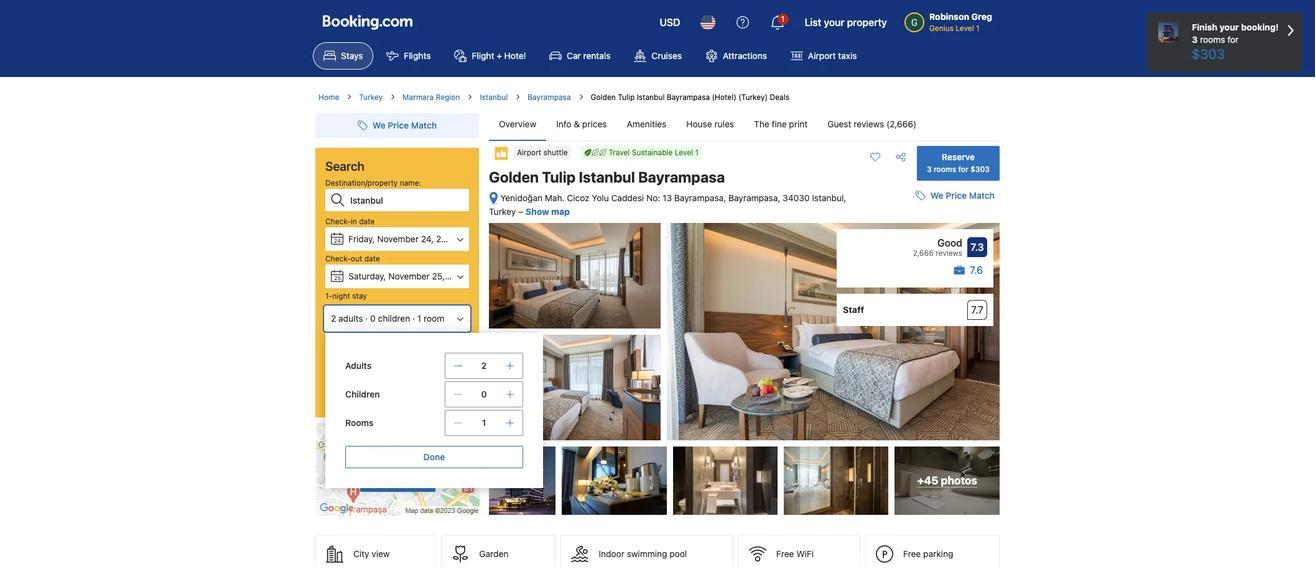 Task type: vqa. For each thing, say whether or not it's contained in the screenshot.
the left the We Price Match
yes



Task type: describe. For each thing, give the bounding box(es) containing it.
garden button
[[441, 536, 556, 568]]

bayrampasa for golden tulip istanbul bayrampasa (hotel) (turkey) deals
[[667, 93, 710, 102]]

for inside search section
[[382, 355, 392, 365]]

region
[[436, 93, 460, 102]]

fine
[[772, 119, 787, 129]]

airport taxis
[[808, 50, 857, 61]]

rules
[[714, 119, 734, 129]]

free for free parking
[[903, 549, 921, 560]]

+
[[497, 50, 502, 61]]

for inside finish your booking! 3 rooms for $303
[[1227, 34, 1239, 45]]

greg
[[971, 11, 992, 22]]

istanbul for golden tulip istanbul bayrampasa
[[579, 169, 635, 186]]

done button
[[345, 447, 523, 469]]

caddesi
[[611, 193, 644, 203]]

1 vertical spatial 0
[[481, 389, 487, 400]]

bayrampasa for golden tulip istanbul bayrampasa
[[638, 169, 725, 186]]

flight + hotel link
[[444, 42, 536, 70]]

0 horizontal spatial istanbul
[[480, 93, 508, 102]]

flight + hotel
[[472, 50, 526, 61]]

your for finish your booking! 3 rooms for $303
[[1220, 22, 1239, 32]]

stay
[[352, 292, 367, 301]]

+45
[[917, 475, 938, 488]]

free wifi
[[776, 549, 814, 560]]

the
[[754, 119, 769, 129]]

house rules link
[[676, 108, 744, 141]]

golden for golden tulip istanbul bayrampasa (hotel) (turkey) deals
[[591, 93, 616, 102]]

good
[[937, 238, 962, 249]]

booking!
[[1241, 22, 1279, 32]]

0 horizontal spatial level
[[675, 148, 693, 157]]

list your property link
[[797, 7, 894, 37]]

map
[[551, 206, 570, 217]]

deals
[[770, 93, 789, 102]]

0 horizontal spatial turkey
[[359, 93, 383, 102]]

garden
[[479, 549, 509, 560]]

destination/property name:
[[325, 179, 421, 188]]

3 inside finish your booking! 3 rooms for $303
[[1192, 34, 1198, 45]]

guest
[[828, 119, 851, 129]]

check-in date
[[325, 217, 375, 226]]

saturday,
[[348, 271, 386, 282]]

bb logo image
[[954, 266, 965, 275]]

rentals
[[583, 50, 611, 61]]

travel
[[609, 148, 630, 157]]

2023 for saturday, november 25, 2023
[[447, 271, 468, 282]]

search inside button
[[381, 383, 413, 394]]

3 inside reserve 3 rooms for $303
[[927, 165, 932, 174]]

robinson greg genius level 1
[[929, 11, 992, 33]]

car rentals
[[567, 50, 611, 61]]

marmara region
[[403, 93, 460, 102]]

parking
[[923, 549, 953, 560]]

november for friday,
[[377, 234, 419, 244]]

the fine print link
[[744, 108, 818, 141]]

friday, november 24, 2023
[[348, 234, 457, 244]]

2 for 2
[[481, 361, 487, 371]]

children
[[345, 389, 380, 400]]

traveling
[[349, 355, 380, 365]]

city
[[353, 549, 369, 560]]

night
[[332, 292, 350, 301]]

marmara
[[403, 93, 434, 102]]

guest reviews (2,666)
[[828, 119, 916, 129]]

$303 inside reserve 3 rooms for $303
[[970, 165, 990, 174]]

rightchevron image
[[1288, 21, 1294, 40]]

print
[[789, 119, 808, 129]]

– show map
[[518, 206, 570, 217]]

1 · from the left
[[365, 314, 368, 324]]

1 horizontal spatial match
[[969, 190, 995, 201]]

valign  initial image
[[494, 146, 509, 161]]

2 adults · 0 children · 1 room button
[[325, 307, 469, 331]]

overview link
[[489, 108, 546, 141]]

match inside search section
[[411, 120, 437, 131]]

the fine print
[[754, 119, 808, 129]]

check- for in
[[325, 217, 351, 226]]

airport for airport shuttle
[[517, 148, 541, 157]]

$303 inside finish your booking! 3 rooms for $303
[[1192, 46, 1225, 62]]

we price match button inside search section
[[353, 114, 442, 137]]

(hotel)
[[712, 93, 736, 102]]

saturday, november 25, 2023
[[348, 271, 468, 282]]

& inside search section
[[385, 339, 390, 348]]

rated good element
[[843, 236, 962, 251]]

yolu
[[592, 193, 609, 203]]

homes
[[359, 339, 382, 348]]

attractions link
[[695, 42, 778, 70]]

1 horizontal spatial we price match button
[[911, 185, 1000, 207]]

yenidoğan mah. cicoz yolu caddesi no: 13 bayrampasa, bayrampasa, 34030 istanbul, turkey
[[489, 193, 846, 217]]

home
[[318, 93, 339, 102]]

0 horizontal spatial reviews
[[854, 119, 884, 129]]

1 down house
[[695, 148, 699, 157]]

price inside search section
[[388, 120, 409, 131]]

taxis
[[838, 50, 857, 61]]

finish
[[1192, 22, 1217, 32]]

check- for out
[[325, 254, 351, 264]]

turkey link
[[359, 92, 383, 103]]

genius
[[929, 24, 954, 33]]

24
[[334, 238, 341, 244]]

entire homes & apartments
[[337, 339, 432, 348]]

children
[[378, 314, 410, 324]]

+45 photos
[[917, 475, 977, 488]]

rooms
[[345, 418, 373, 429]]

apartments
[[392, 339, 432, 348]]

1 inside dropdown button
[[781, 14, 785, 24]]

home link
[[318, 92, 339, 103]]

airport for airport taxis
[[808, 50, 836, 61]]

tulip for golden tulip istanbul bayrampasa
[[542, 169, 576, 186]]

2 for 2 adults · 0 children · 1 room
[[331, 314, 336, 324]]

adults
[[338, 314, 363, 324]]

mah.
[[545, 193, 565, 203]]

reserve 3 rooms for $303
[[927, 152, 990, 174]]

work
[[394, 355, 411, 365]]

free parking
[[903, 549, 953, 560]]

travel sustainable level 1
[[609, 148, 699, 157]]

view
[[372, 549, 390, 560]]



Task type: locate. For each thing, give the bounding box(es) containing it.
date right "in" on the left top of the page
[[359, 217, 375, 226]]

1 bayrampasa, from the left
[[674, 193, 726, 203]]

booking.com image
[[323, 15, 412, 30]]

november left 24,
[[377, 234, 419, 244]]

your right finish
[[1220, 22, 1239, 32]]

match
[[411, 120, 437, 131], [969, 190, 995, 201]]

0 vertical spatial check-
[[325, 217, 351, 226]]

1 vertical spatial rooms
[[934, 165, 956, 174]]

1 vertical spatial november
[[388, 271, 430, 282]]

1 inside button
[[417, 314, 421, 324]]

0 horizontal spatial price
[[388, 120, 409, 131]]

2 vertical spatial for
[[382, 355, 392, 365]]

bayrampasa, right 13
[[674, 193, 726, 203]]

search section
[[310, 103, 543, 517]]

1 vertical spatial date
[[364, 254, 380, 264]]

0 horizontal spatial free
[[776, 549, 794, 560]]

we inside search section
[[373, 120, 386, 131]]

for down reserve
[[958, 165, 968, 174]]

marmara region link
[[403, 92, 460, 103]]

1 horizontal spatial 3
[[1192, 34, 1198, 45]]

good 2,666 reviews
[[913, 238, 962, 258]]

your account menu robinson greg genius level 1 element
[[904, 6, 997, 34]]

0 vertical spatial &
[[574, 119, 580, 129]]

1 vertical spatial check-
[[325, 254, 351, 264]]

0 horizontal spatial rooms
[[934, 165, 956, 174]]

0
[[370, 314, 376, 324], [481, 389, 487, 400]]

1 inside robinson greg genius level 1
[[976, 24, 980, 33]]

0 horizontal spatial 3
[[927, 165, 932, 174]]

date for check-out date
[[364, 254, 380, 264]]

0 horizontal spatial tulip
[[542, 169, 576, 186]]

your inside finish your booking! 3 rooms for $303
[[1220, 22, 1239, 32]]

turkey down click to open map view image
[[489, 206, 516, 217]]

1 horizontal spatial 2
[[481, 361, 487, 371]]

1 horizontal spatial price
[[946, 190, 967, 201]]

(turkey)
[[738, 93, 768, 102]]

no:
[[646, 193, 660, 203]]

free wifi button
[[738, 536, 860, 568]]

13
[[663, 193, 672, 203]]

1 vertical spatial 3
[[927, 165, 932, 174]]

we price match down reserve 3 rooms for $303
[[930, 190, 995, 201]]

1 horizontal spatial ·
[[412, 314, 415, 324]]

1 horizontal spatial rooms
[[1200, 34, 1225, 45]]

for left work
[[382, 355, 392, 365]]

25,
[[432, 271, 445, 282]]

1 vertical spatial price
[[946, 190, 967, 201]]

attractions
[[723, 50, 767, 61]]

overview
[[499, 119, 536, 129]]

destination/property
[[325, 179, 398, 188]]

–
[[518, 206, 523, 217]]

scored 7.7 element
[[967, 301, 987, 320]]

1 horizontal spatial level
[[956, 24, 974, 33]]

search down work
[[381, 383, 413, 394]]

1 horizontal spatial golden
[[591, 93, 616, 102]]

tulip for golden tulip istanbul bayrampasa (hotel) (turkey) deals
[[618, 93, 635, 102]]

we down turkey link
[[373, 120, 386, 131]]

friday,
[[348, 234, 375, 244]]

0 vertical spatial 2
[[331, 314, 336, 324]]

0 vertical spatial rooms
[[1200, 34, 1225, 45]]

1 vertical spatial turkey
[[489, 206, 516, 217]]

turkey
[[359, 93, 383, 102], [489, 206, 516, 217]]

0 horizontal spatial 2
[[331, 314, 336, 324]]

flight
[[472, 50, 494, 61]]

0 horizontal spatial golden
[[489, 169, 539, 186]]

bayrampasa link
[[528, 92, 571, 103]]

2023 for friday, november 24, 2023
[[436, 234, 457, 244]]

7.3
[[971, 242, 984, 253]]

0 inside button
[[370, 314, 376, 324]]

flights
[[404, 50, 431, 61]]

stays
[[341, 50, 363, 61]]

0 horizontal spatial your
[[824, 17, 844, 28]]

istanbul link
[[480, 92, 508, 103]]

city view
[[353, 549, 390, 560]]

0 vertical spatial we
[[373, 120, 386, 131]]

we price match button
[[353, 114, 442, 137], [911, 185, 1000, 207]]

house rules
[[686, 119, 734, 129]]

0 vertical spatial level
[[956, 24, 974, 33]]

i'm traveling for work
[[337, 355, 411, 365]]

house
[[686, 119, 712, 129]]

we price match down marmara
[[373, 120, 437, 131]]

swimming
[[627, 549, 667, 560]]

1 horizontal spatial your
[[1220, 22, 1239, 32]]

check- down 24
[[325, 254, 351, 264]]

1 left list
[[781, 14, 785, 24]]

for inside reserve 3 rooms for $303
[[958, 165, 968, 174]]

price down marmara
[[388, 120, 409, 131]]

1 free from the left
[[776, 549, 794, 560]]

scored 7.3 element
[[967, 238, 987, 258]]

wifi
[[796, 549, 814, 560]]

free left wifi
[[776, 549, 794, 560]]

1 vertical spatial 2023
[[447, 271, 468, 282]]

search up destination/property
[[325, 159, 365, 174]]

2 check- from the top
[[325, 254, 351, 264]]

match down reserve 3 rooms for $303
[[969, 190, 995, 201]]

level inside robinson greg genius level 1
[[956, 24, 974, 33]]

bayrampasa up house
[[667, 93, 710, 102]]

0 horizontal spatial we price match button
[[353, 114, 442, 137]]

0 vertical spatial search
[[325, 159, 365, 174]]

we price match inside search section
[[373, 120, 437, 131]]

golden tulip istanbul bayrampasa
[[489, 169, 725, 186]]

for
[[1227, 34, 1239, 45], [958, 165, 968, 174], [382, 355, 392, 365]]

0 horizontal spatial ·
[[365, 314, 368, 324]]

turkey right home
[[359, 93, 383, 102]]

1 vertical spatial golden
[[489, 169, 539, 186]]

1 vertical spatial search
[[381, 383, 413, 394]]

0 vertical spatial golden
[[591, 93, 616, 102]]

cruises
[[652, 50, 682, 61]]

0 horizontal spatial for
[[382, 355, 392, 365]]

entire
[[337, 339, 357, 348]]

1 horizontal spatial turkey
[[489, 206, 516, 217]]

2 free from the left
[[903, 549, 921, 560]]

rooms inside reserve 3 rooms for $303
[[934, 165, 956, 174]]

tulip up amenities
[[618, 93, 635, 102]]

indoor swimming pool
[[599, 549, 687, 560]]

1 vertical spatial tulip
[[542, 169, 576, 186]]

november left 25,
[[388, 271, 430, 282]]

free for free wifi
[[776, 549, 794, 560]]

0 vertical spatial we price match
[[373, 120, 437, 131]]

airport left taxis
[[808, 50, 836, 61]]

24,
[[421, 234, 434, 244]]

0 horizontal spatial 0
[[370, 314, 376, 324]]

0 horizontal spatial &
[[385, 339, 390, 348]]

0 horizontal spatial match
[[411, 120, 437, 131]]

1 vertical spatial we price match
[[930, 190, 995, 201]]

1 vertical spatial reviews
[[936, 249, 962, 258]]

$303 down finish
[[1192, 46, 1225, 62]]

1 horizontal spatial istanbul
[[579, 169, 635, 186]]

0 vertical spatial $303
[[1192, 46, 1225, 62]]

golden for golden tulip istanbul bayrampasa
[[489, 169, 539, 186]]

1 up done button
[[482, 418, 486, 429]]

guest reviews (2,666) link
[[818, 108, 926, 141]]

golden up the yenidoğan
[[489, 169, 539, 186]]

1 button
[[762, 7, 792, 37]]

2 horizontal spatial for
[[1227, 34, 1239, 45]]

search button
[[325, 373, 469, 403]]

0 vertical spatial date
[[359, 217, 375, 226]]

free inside button
[[776, 549, 794, 560]]

0 horizontal spatial we
[[373, 120, 386, 131]]

level down "robinson"
[[956, 24, 974, 33]]

bayrampasa
[[528, 93, 571, 102], [667, 93, 710, 102], [638, 169, 725, 186]]

0 vertical spatial airport
[[808, 50, 836, 61]]

prices
[[582, 119, 607, 129]]

34030
[[783, 193, 810, 203]]

for left rightchevron icon
[[1227, 34, 1239, 45]]

bayrampasa up 13
[[638, 169, 725, 186]]

show map button
[[526, 206, 570, 217]]

0 horizontal spatial search
[[325, 159, 365, 174]]

1 vertical spatial 2
[[481, 361, 487, 371]]

3
[[1192, 34, 1198, 45], [927, 165, 932, 174]]

1 vertical spatial $303
[[970, 165, 990, 174]]

1 vertical spatial we
[[930, 190, 943, 201]]

adults
[[345, 361, 371, 371]]

1 left 'room'
[[417, 314, 421, 324]]

out
[[351, 254, 362, 264]]

1 vertical spatial we price match button
[[911, 185, 1000, 207]]

airport shuttle
[[517, 148, 568, 157]]

1 horizontal spatial tulip
[[618, 93, 635, 102]]

0 horizontal spatial airport
[[517, 148, 541, 157]]

1 down greg
[[976, 24, 980, 33]]

reserve
[[942, 152, 975, 162]]

golden up prices on the top left of page
[[591, 93, 616, 102]]

1 horizontal spatial 0
[[481, 389, 487, 400]]

1 horizontal spatial reviews
[[936, 249, 962, 258]]

your right list
[[824, 17, 844, 28]]

1 vertical spatial match
[[969, 190, 995, 201]]

istanbul up amenities
[[637, 93, 665, 102]]

0 vertical spatial match
[[411, 120, 437, 131]]

2 bayrampasa, from the left
[[728, 193, 780, 203]]

1 horizontal spatial search
[[381, 383, 413, 394]]

cicoz
[[567, 193, 589, 203]]

car
[[567, 50, 581, 61]]

photos
[[941, 475, 977, 488]]

your for list your property
[[824, 17, 844, 28]]

indoor swimming pool button
[[561, 536, 733, 568]]

2 inside button
[[331, 314, 336, 324]]

0 vertical spatial tulip
[[618, 93, 635, 102]]

0 vertical spatial for
[[1227, 34, 1239, 45]]

0 vertical spatial turkey
[[359, 93, 383, 102]]

istanbul for golden tulip istanbul bayrampasa (hotel) (turkey) deals
[[637, 93, 665, 102]]

2023 right 24,
[[436, 234, 457, 244]]

& right info
[[574, 119, 580, 129]]

0 horizontal spatial we price match
[[373, 120, 437, 131]]

1 horizontal spatial free
[[903, 549, 921, 560]]

rooms inside finish your booking! 3 rooms for $303
[[1200, 34, 1225, 45]]

price
[[388, 120, 409, 131], [946, 190, 967, 201]]

tulip
[[618, 93, 635, 102], [542, 169, 576, 186]]

finish your booking! 3 rooms for $303
[[1192, 22, 1279, 62]]

search
[[325, 159, 365, 174], [381, 383, 413, 394]]

sustainable
[[632, 148, 673, 157]]

reviews up bb logo
[[936, 249, 962, 258]]

match down marmara
[[411, 120, 437, 131]]

date for check-in date
[[359, 217, 375, 226]]

& right homes at the bottom of the page
[[385, 339, 390, 348]]

amenities link
[[617, 108, 676, 141]]

istanbul up the yolu
[[579, 169, 635, 186]]

we price match button down marmara
[[353, 114, 442, 137]]

2 · from the left
[[412, 314, 415, 324]]

bayrampasa,
[[674, 193, 726, 203], [728, 193, 780, 203]]

0 vertical spatial november
[[377, 234, 419, 244]]

1 vertical spatial for
[[958, 165, 968, 174]]

1 horizontal spatial we
[[930, 190, 943, 201]]

1 vertical spatial level
[[675, 148, 693, 157]]

7.7
[[971, 305, 983, 316]]

0 vertical spatial reviews
[[854, 119, 884, 129]]

stays link
[[313, 42, 374, 70]]

level right sustainable
[[675, 148, 693, 157]]

1 horizontal spatial we price match
[[930, 190, 995, 201]]

· right children
[[412, 314, 415, 324]]

november
[[377, 234, 419, 244], [388, 271, 430, 282]]

2 horizontal spatial istanbul
[[637, 93, 665, 102]]

usd
[[660, 17, 680, 28]]

25
[[334, 275, 341, 282]]

0 vertical spatial price
[[388, 120, 409, 131]]

free left parking
[[903, 549, 921, 560]]

0 vertical spatial 3
[[1192, 34, 1198, 45]]

1 horizontal spatial &
[[574, 119, 580, 129]]

room
[[424, 314, 444, 324]]

· right adults
[[365, 314, 368, 324]]

Where are you going? field
[[345, 189, 469, 212]]

1 horizontal spatial airport
[[808, 50, 836, 61]]

1 check- from the top
[[325, 217, 351, 226]]

1 vertical spatial &
[[385, 339, 390, 348]]

0 horizontal spatial $303
[[970, 165, 990, 174]]

airport
[[808, 50, 836, 61], [517, 148, 541, 157]]

we price match button down reserve 3 rooms for $303
[[911, 185, 1000, 207]]

airport left "shuttle"
[[517, 148, 541, 157]]

reviews
[[854, 119, 884, 129], [936, 249, 962, 258]]

1 horizontal spatial for
[[958, 165, 968, 174]]

turkey inside yenidoğan mah. cicoz yolu caddesi no: 13 bayrampasa, bayrampasa, 34030 istanbul, turkey
[[489, 206, 516, 217]]

0 vertical spatial we price match button
[[353, 114, 442, 137]]

rooms down finish
[[1200, 34, 1225, 45]]

2023 right 25,
[[447, 271, 468, 282]]

bayrampasa, left 34030
[[728, 193, 780, 203]]

golden tulip istanbul bayrampasa (hotel) (turkey) deals
[[591, 93, 789, 102]]

i'm
[[337, 355, 347, 365]]

rooms down reserve
[[934, 165, 956, 174]]

0 horizontal spatial bayrampasa,
[[674, 193, 726, 203]]

check- up 24
[[325, 217, 351, 226]]

(2,666)
[[886, 119, 916, 129]]

2
[[331, 314, 336, 324], [481, 361, 487, 371]]

istanbul up overview
[[480, 93, 508, 102]]

click to open map view image
[[489, 191, 498, 206]]

in
[[351, 217, 357, 226]]

bayrampasa up info
[[528, 93, 571, 102]]

november for saturday,
[[388, 271, 430, 282]]

tulip up the mah.
[[542, 169, 576, 186]]

$303 down reserve
[[970, 165, 990, 174]]

1 vertical spatial airport
[[517, 148, 541, 157]]

cruises link
[[624, 42, 692, 70]]

price down reserve 3 rooms for $303
[[946, 190, 967, 201]]

reviews inside good 2,666 reviews
[[936, 249, 962, 258]]

info & prices link
[[546, 108, 617, 141]]

we down reserve 3 rooms for $303
[[930, 190, 943, 201]]

0 vertical spatial 0
[[370, 314, 376, 324]]

free parking button
[[865, 536, 1000, 568]]

scored 7.6 element
[[970, 265, 983, 276]]

1 horizontal spatial $303
[[1192, 46, 1225, 62]]

0 vertical spatial 2023
[[436, 234, 457, 244]]

1 horizontal spatial bayrampasa,
[[728, 193, 780, 203]]

date right out
[[364, 254, 380, 264]]

reviews right guest
[[854, 119, 884, 129]]

free inside 'button'
[[903, 549, 921, 560]]



